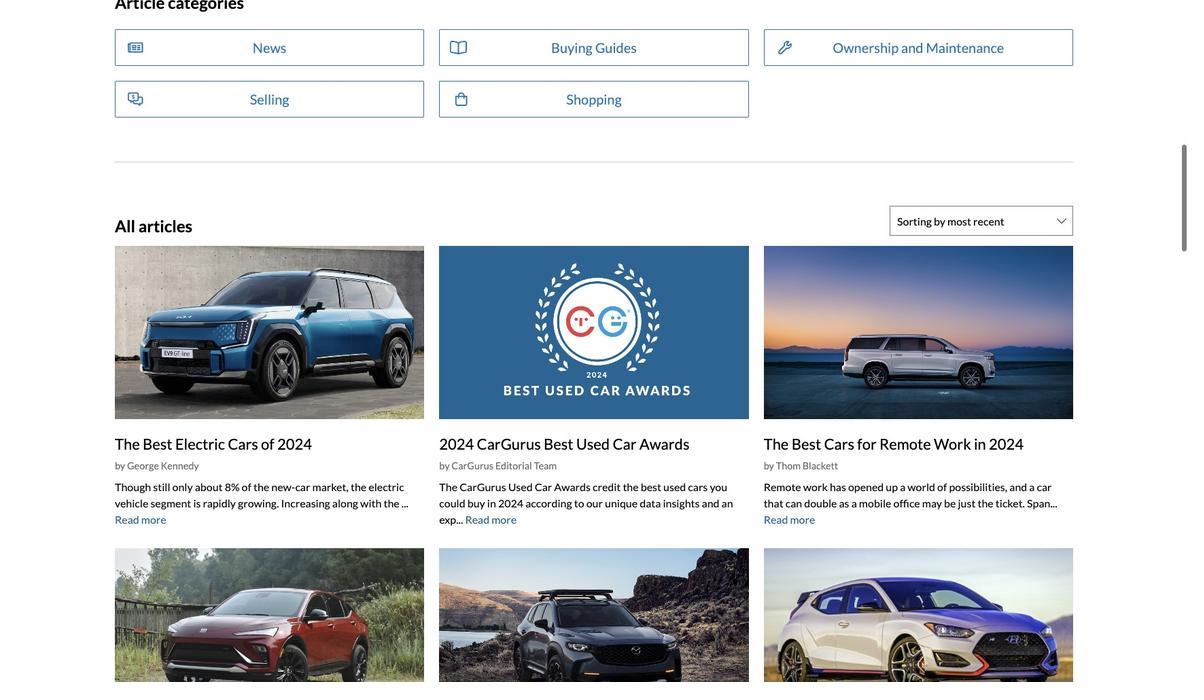 Task type: locate. For each thing, give the bounding box(es) containing it.
1 horizontal spatial best
[[544, 434, 574, 452]]

car inside though still only about 8% of the new-car market, the electric vehicle segment is rapidly growing. increasing along with the ... read more
[[295, 479, 310, 492]]

the left ...
[[384, 496, 400, 508]]

2024 cargurus best used car awards link
[[440, 434, 690, 452]]

and
[[902, 38, 924, 55], [1010, 479, 1028, 492], [702, 496, 720, 508]]

awards up used
[[640, 434, 690, 452]]

2 vertical spatial cargurus
[[460, 479, 506, 492]]

remote inside remote work has opened up a world of possibilities, and a car that can double as a mobile office may be just the ticket. span... read more
[[764, 479, 802, 492]]

0 vertical spatial used
[[576, 434, 610, 452]]

1 vertical spatial cargurus
[[452, 459, 494, 471]]

0 horizontal spatial remote
[[764, 479, 802, 492]]

car up increasing
[[295, 479, 310, 492]]

the
[[254, 479, 269, 492], [351, 479, 367, 492], [623, 479, 639, 492], [384, 496, 400, 508], [978, 496, 994, 508]]

1 vertical spatial in
[[487, 496, 496, 508]]

1 horizontal spatial remote
[[880, 434, 932, 452]]

3 best from the left
[[792, 434, 822, 452]]

0 horizontal spatial by
[[115, 459, 125, 471]]

0 horizontal spatial in
[[487, 496, 496, 508]]

electric
[[369, 479, 404, 492]]

news link
[[115, 28, 425, 65]]

more
[[141, 512, 166, 525], [492, 512, 517, 525], [791, 512, 816, 525]]

3 more from the left
[[791, 512, 816, 525]]

by cargurus editorial team
[[440, 459, 557, 471]]

2 horizontal spatial more
[[791, 512, 816, 525]]

of
[[261, 434, 275, 452], [242, 479, 252, 492], [938, 479, 948, 492]]

the up unique
[[623, 479, 639, 492]]

0 horizontal spatial cars
[[228, 434, 258, 452]]

unique
[[605, 496, 638, 508]]

our
[[587, 496, 603, 508]]

0 vertical spatial awards
[[640, 434, 690, 452]]

maintenance
[[926, 38, 1005, 55]]

by left thom
[[764, 459, 775, 471]]

shopping
[[567, 90, 622, 106]]

thom
[[776, 459, 801, 471]]

2024 cargurus best used car awards image
[[440, 245, 749, 418]]

by left george at the bottom
[[115, 459, 125, 471]]

the up george at the bottom
[[115, 434, 140, 452]]

3 by from the left
[[764, 459, 775, 471]]

remote up that
[[764, 479, 802, 492]]

of right 8%
[[242, 479, 252, 492]]

the up with
[[351, 479, 367, 492]]

has
[[830, 479, 847, 492]]

more down segment on the bottom left
[[141, 512, 166, 525]]

and up ticket.
[[1010, 479, 1028, 492]]

remote right "for"
[[880, 434, 932, 452]]

1 car from the left
[[295, 479, 310, 492]]

used down editorial at bottom
[[508, 479, 533, 492]]

2024 inside the cargurus used car awards credit the best used cars you could buy in 2024 according to our unique data insights and an exp...
[[498, 496, 524, 508]]

by for 2024 cargurus best used car awards
[[440, 459, 450, 471]]

and inside remote work has opened up a world of possibilities, and a car that can double as a mobile office may be just the ticket. span... read more
[[1010, 479, 1028, 492]]

0 vertical spatial and
[[902, 38, 924, 55]]

buying guides
[[552, 38, 637, 55]]

1 horizontal spatial of
[[261, 434, 275, 452]]

2 horizontal spatial read more link
[[764, 512, 816, 525]]

the cargurus used car awards credit the best used cars you could buy in 2024 according to our unique data insights and an exp...
[[440, 479, 733, 525]]

the up thom
[[764, 434, 789, 452]]

1 horizontal spatial read
[[465, 512, 490, 525]]

of up be
[[938, 479, 948, 492]]

wrench image
[[778, 40, 792, 53]]

remote
[[880, 434, 932, 452], [764, 479, 802, 492]]

1 vertical spatial used
[[508, 479, 533, 492]]

best up the by thom blackett
[[792, 434, 822, 452]]

read more link down vehicle
[[115, 512, 166, 525]]

1 horizontal spatial by
[[440, 459, 450, 471]]

1 horizontal spatial in
[[974, 434, 987, 452]]

more inside though still only about 8% of the new-car market, the electric vehicle segment is rapidly growing. increasing along with the ... read more
[[141, 512, 166, 525]]

read down that
[[764, 512, 788, 525]]

1 horizontal spatial the
[[440, 479, 458, 492]]

credit
[[593, 479, 621, 492]]

2024 up possibilities,
[[990, 434, 1024, 452]]

2 horizontal spatial best
[[792, 434, 822, 452]]

best for the best electric cars of 2024
[[143, 434, 172, 452]]

by thom blackett
[[764, 459, 839, 471]]

increasing
[[281, 496, 330, 508]]

in right work
[[974, 434, 987, 452]]

the inside the cargurus used car awards credit the best used cars you could buy in 2024 according to our unique data insights and an exp...
[[440, 479, 458, 492]]

2 horizontal spatial of
[[938, 479, 948, 492]]

the up growing.
[[254, 479, 269, 492]]

1 more from the left
[[141, 512, 166, 525]]

book open image
[[450, 40, 467, 53]]

car inside remote work has opened up a world of possibilities, and a car that can double as a mobile office may be just the ticket. span... read more
[[1037, 479, 1052, 492]]

awards
[[640, 434, 690, 452], [554, 479, 591, 492]]

best up by george kennedy
[[143, 434, 172, 452]]

and left an
[[702, 496, 720, 508]]

awards up to
[[554, 479, 591, 492]]

0 horizontal spatial used
[[508, 479, 533, 492]]

the down possibilities,
[[978, 496, 994, 508]]

1 vertical spatial and
[[1010, 479, 1028, 492]]

2 more from the left
[[492, 512, 517, 525]]

3 read more link from the left
[[764, 512, 816, 525]]

2024 up new-
[[277, 434, 312, 452]]

guides
[[595, 38, 637, 55]]

a
[[900, 479, 906, 492], [1030, 479, 1035, 492], [852, 496, 857, 508]]

2024
[[277, 434, 312, 452], [440, 434, 474, 452], [990, 434, 1024, 452], [498, 496, 524, 508]]

the inside the cargurus used car awards credit the best used cars you could buy in 2024 according to our unique data insights and an exp...
[[623, 479, 639, 492]]

more down can
[[791, 512, 816, 525]]

0 vertical spatial car
[[613, 434, 637, 452]]

best up team on the bottom left
[[544, 434, 574, 452]]

2 horizontal spatial read
[[764, 512, 788, 525]]

the best cars for remote work in 2024 link
[[764, 434, 1024, 452]]

1 horizontal spatial more
[[492, 512, 517, 525]]

the up could
[[440, 479, 458, 492]]

0 horizontal spatial car
[[535, 479, 552, 492]]

0 vertical spatial cargurus
[[477, 434, 541, 452]]

1 best from the left
[[143, 434, 172, 452]]

1 by from the left
[[115, 459, 125, 471]]

work
[[804, 479, 828, 492]]

newspaper image
[[128, 40, 143, 53]]

growing.
[[238, 496, 279, 508]]

0 horizontal spatial awards
[[554, 479, 591, 492]]

2 cars from the left
[[824, 434, 855, 452]]

read inside though still only about 8% of the new-car market, the electric vehicle segment is rapidly growing. increasing along with the ... read more
[[115, 512, 139, 525]]

read more link
[[115, 512, 166, 525], [465, 512, 517, 525], [764, 512, 816, 525]]

1 read more link from the left
[[115, 512, 166, 525]]

0 horizontal spatial best
[[143, 434, 172, 452]]

cars left "for"
[[824, 434, 855, 452]]

may
[[923, 496, 943, 508]]

3 read from the left
[[764, 512, 788, 525]]

in right buy
[[487, 496, 496, 508]]

new-
[[272, 479, 295, 492]]

by up could
[[440, 459, 450, 471]]

to
[[574, 496, 585, 508]]

could
[[440, 496, 466, 508]]

kennedy
[[161, 459, 199, 471]]

more right exp...
[[492, 512, 517, 525]]

1 horizontal spatial car
[[1037, 479, 1052, 492]]

2 by from the left
[[440, 459, 450, 471]]

of up new-
[[261, 434, 275, 452]]

0 horizontal spatial of
[[242, 479, 252, 492]]

1 vertical spatial awards
[[554, 479, 591, 492]]

chevron down image
[[1057, 214, 1067, 225]]

0 horizontal spatial read more link
[[115, 512, 166, 525]]

used
[[576, 434, 610, 452], [508, 479, 533, 492]]

the
[[115, 434, 140, 452], [764, 434, 789, 452], [440, 479, 458, 492]]

still
[[153, 479, 170, 492]]

read more link down can
[[764, 512, 816, 525]]

cargurus inside the cargurus used car awards credit the best used cars you could buy in 2024 according to our unique data insights and an exp...
[[460, 479, 506, 492]]

1 horizontal spatial cars
[[824, 434, 855, 452]]

and right ownership
[[902, 38, 924, 55]]

2024 up read more
[[498, 496, 524, 508]]

the best electric cars of 2024 link
[[115, 434, 312, 452]]

cars
[[228, 434, 258, 452], [824, 434, 855, 452]]

mobile
[[859, 496, 892, 508]]

news
[[253, 38, 287, 55]]

2 vertical spatial and
[[702, 496, 720, 508]]

read down vehicle
[[115, 512, 139, 525]]

cargurus
[[477, 434, 541, 452], [452, 459, 494, 471], [460, 479, 506, 492]]

a up the span...
[[1030, 479, 1035, 492]]

2 horizontal spatial the
[[764, 434, 789, 452]]

car up according on the left of the page
[[535, 479, 552, 492]]

by for the best cars for remote work in 2024
[[764, 459, 775, 471]]

1 vertical spatial remote
[[764, 479, 802, 492]]

a right as
[[852, 496, 857, 508]]

be
[[945, 496, 956, 508]]

the best electric cars of 2024
[[115, 434, 312, 452]]

0 horizontal spatial car
[[295, 479, 310, 492]]

just
[[959, 496, 976, 508]]

0 horizontal spatial and
[[702, 496, 720, 508]]

by
[[115, 459, 125, 471], [440, 459, 450, 471], [764, 459, 775, 471]]

2024 up by cargurus editorial team
[[440, 434, 474, 452]]

2 horizontal spatial and
[[1010, 479, 1028, 492]]

vehicle
[[115, 496, 148, 508]]

remote work has opened up a world of possibilities, and a car that can double as a mobile office may be just the ticket. span... read more
[[764, 479, 1058, 525]]

1 read from the left
[[115, 512, 139, 525]]

1 horizontal spatial used
[[576, 434, 610, 452]]

2 read more link from the left
[[465, 512, 517, 525]]

you
[[710, 479, 728, 492]]

2 car from the left
[[1037, 479, 1052, 492]]

car
[[295, 479, 310, 492], [1037, 479, 1052, 492]]

blackett
[[803, 459, 839, 471]]

in
[[974, 434, 987, 452], [487, 496, 496, 508]]

a right up at the right bottom of page
[[900, 479, 906, 492]]

0 horizontal spatial the
[[115, 434, 140, 452]]

cars right electric
[[228, 434, 258, 452]]

car up credit
[[613, 434, 637, 452]]

market,
[[312, 479, 349, 492]]

best
[[143, 434, 172, 452], [544, 434, 574, 452], [792, 434, 822, 452]]

exp...
[[440, 512, 463, 525]]

team
[[534, 459, 557, 471]]

segment
[[151, 496, 191, 508]]

used
[[664, 479, 686, 492]]

1 horizontal spatial a
[[900, 479, 906, 492]]

read down buy
[[465, 512, 490, 525]]

george
[[127, 459, 159, 471]]

1 horizontal spatial read more link
[[465, 512, 517, 525]]

best
[[641, 479, 662, 492]]

read more link down buy
[[465, 512, 517, 525]]

ticket.
[[996, 496, 1026, 508]]

2 horizontal spatial by
[[764, 459, 775, 471]]

an
[[722, 496, 733, 508]]

used up credit
[[576, 434, 610, 452]]

car up the span...
[[1037, 479, 1052, 492]]

the for the best cars for remote work in 2024
[[764, 434, 789, 452]]

0 horizontal spatial more
[[141, 512, 166, 525]]

about
[[195, 479, 223, 492]]

1 vertical spatial car
[[535, 479, 552, 492]]

0 horizontal spatial read
[[115, 512, 139, 525]]

car
[[613, 434, 637, 452], [535, 479, 552, 492]]

buy
[[468, 496, 485, 508]]

selling
[[250, 90, 289, 106]]

opened
[[849, 479, 884, 492]]

all
[[115, 215, 135, 234]]



Task type: describe. For each thing, give the bounding box(es) containing it.
2 best from the left
[[544, 434, 574, 452]]

the inside remote work has opened up a world of possibilities, and a car that can double as a mobile office may be just the ticket. span... read more
[[978, 496, 994, 508]]

data
[[640, 496, 661, 508]]

1 horizontal spatial awards
[[640, 434, 690, 452]]

the best subcompact suvs of 2024 image
[[115, 547, 425, 683]]

that
[[764, 496, 784, 508]]

the best cars for remote work in 2024 image
[[764, 245, 1074, 418]]

editorial
[[496, 459, 532, 471]]

by george kennedy
[[115, 459, 199, 471]]

with
[[360, 496, 382, 508]]

double
[[805, 496, 837, 508]]

2 horizontal spatial a
[[1030, 479, 1035, 492]]

as
[[840, 496, 850, 508]]

cargurus for by
[[452, 459, 494, 471]]

cars
[[688, 479, 708, 492]]

work
[[934, 434, 972, 452]]

comments alt dollar image
[[128, 91, 143, 105]]

by for the best electric cars of 2024
[[115, 459, 125, 471]]

shopping bag image
[[456, 91, 467, 105]]

rapidly
[[203, 496, 236, 508]]

can
[[786, 496, 803, 508]]

shopping link
[[440, 80, 749, 117]]

in inside the cargurus used car awards credit the best used cars you could buy in 2024 according to our unique data insights and an exp...
[[487, 496, 496, 508]]

up
[[886, 479, 898, 492]]

used inside the cargurus used car awards credit the best used cars you could buy in 2024 according to our unique data insights and an exp...
[[508, 479, 533, 492]]

though still only about 8% of the new-car market, the electric vehicle segment is rapidly growing. increasing along with the ... read more
[[115, 479, 409, 525]]

all articles
[[115, 215, 193, 234]]

office
[[894, 496, 921, 508]]

the best tailgating vehicles of 2024 image
[[440, 547, 749, 683]]

and inside the cargurus used car awards credit the best used cars you could buy in 2024 according to our unique data insights and an exp...
[[702, 496, 720, 508]]

only
[[172, 479, 193, 492]]

2024 cargurus best used car awards
[[440, 434, 690, 452]]

articles
[[139, 215, 193, 234]]

more inside remote work has opened up a world of possibilities, and a car that can double as a mobile office may be just the ticket. span... read more
[[791, 512, 816, 525]]

awards inside the cargurus used car awards credit the best used cars you could buy in 2024 according to our unique data insights and an exp...
[[554, 479, 591, 492]]

...
[[402, 496, 409, 508]]

the best future classic cars to buy in 2024 image
[[764, 547, 1074, 683]]

ownership
[[833, 38, 899, 55]]

the best electric cars of 2024 image
[[115, 245, 425, 418]]

span...
[[1028, 496, 1058, 508]]

read more link for 2024 cargurus best used car awards
[[465, 512, 517, 525]]

though
[[115, 479, 151, 492]]

buying
[[552, 38, 593, 55]]

world
[[908, 479, 936, 492]]

selling link
[[115, 80, 425, 117]]

for
[[858, 434, 877, 452]]

the for the cargurus used car awards credit the best used cars you could buy in 2024 according to our unique data insights and an exp...
[[440, 479, 458, 492]]

insights
[[663, 496, 700, 508]]

car inside the cargurus used car awards credit the best used cars you could buy in 2024 according to our unique data insights and an exp...
[[535, 479, 552, 492]]

read more link for the best cars for remote work in 2024
[[764, 512, 816, 525]]

2 read from the left
[[465, 512, 490, 525]]

is
[[193, 496, 201, 508]]

1 horizontal spatial car
[[613, 434, 637, 452]]

read more
[[465, 512, 517, 525]]

the best cars for remote work in 2024
[[764, 434, 1024, 452]]

1 cars from the left
[[228, 434, 258, 452]]

according
[[526, 496, 572, 508]]

0 vertical spatial in
[[974, 434, 987, 452]]

cargurus for the
[[460, 479, 506, 492]]

8%
[[225, 479, 240, 492]]

best for the best cars for remote work in 2024
[[792, 434, 822, 452]]

buying guides link
[[440, 28, 749, 65]]

1 horizontal spatial and
[[902, 38, 924, 55]]

cargurus for 2024
[[477, 434, 541, 452]]

along
[[332, 496, 358, 508]]

0 vertical spatial remote
[[880, 434, 932, 452]]

read inside remote work has opened up a world of possibilities, and a car that can double as a mobile office may be just the ticket. span... read more
[[764, 512, 788, 525]]

0 horizontal spatial a
[[852, 496, 857, 508]]

possibilities,
[[950, 479, 1008, 492]]

of inside remote work has opened up a world of possibilities, and a car that can double as a mobile office may be just the ticket. span... read more
[[938, 479, 948, 492]]

the for the best electric cars of 2024
[[115, 434, 140, 452]]

read more link for the best electric cars of 2024
[[115, 512, 166, 525]]

ownership and maintenance
[[833, 38, 1005, 55]]

ownership and maintenance link
[[764, 28, 1074, 65]]

electric
[[175, 434, 225, 452]]

of inside though still only about 8% of the new-car market, the electric vehicle segment is rapidly growing. increasing along with the ... read more
[[242, 479, 252, 492]]



Task type: vqa. For each thing, say whether or not it's contained in the screenshot.
first + from the right
no



